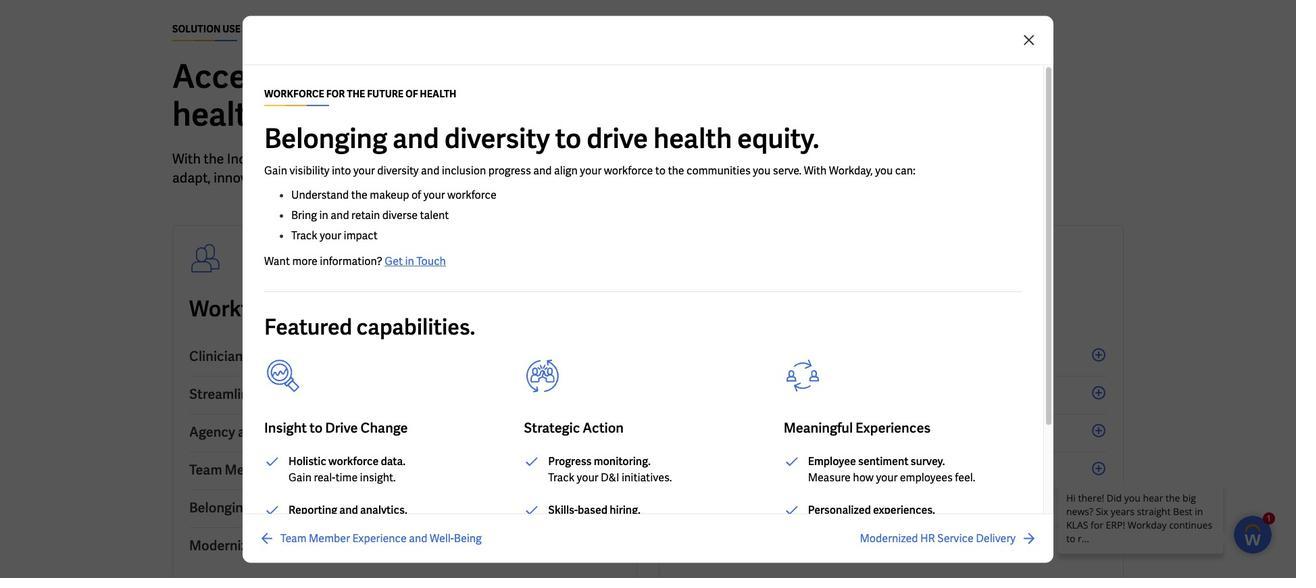 Task type: describe. For each thing, give the bounding box(es) containing it.
get
[[385, 254, 403, 268]]

initiatives.
[[622, 470, 672, 484]]

diverse
[[383, 208, 418, 222]]

you left can: at the top
[[876, 163, 893, 177]]

supply
[[802, 348, 844, 365]]

experiences
[[856, 419, 931, 436]]

of inside with the industry accelerator for healthcare, you benefit from a global ecosystem of partners to help you adapt, innovate, and scale—all while fast-tracking your digital transformation.
[[669, 150, 682, 168]]

based
[[578, 502, 608, 517]]

capabilities.
[[357, 312, 476, 341]]

1 vertical spatial team member experience and well-being button
[[259, 530, 482, 546]]

and left align
[[534, 163, 552, 177]]

modernized for modernized hr service delivery button within belonging and diversity to drive health equity. dialog
[[860, 531, 919, 545]]

touch
[[417, 254, 446, 268]]

from
[[519, 150, 547, 168]]

equity.
[[738, 120, 820, 156]]

clinically
[[676, 348, 732, 365]]

meaningful experiences
[[784, 419, 931, 436]]

global
[[561, 150, 598, 168]]

and down belonging and diversity to drive health equity button
[[409, 531, 428, 545]]

workforce inside the understand the makeup of your workforce bring in and retain diverse talent track your impact
[[448, 187, 497, 202]]

with inside belonging and diversity to drive health equity. dialog
[[804, 163, 827, 177]]

progress monitoring. track your d&i initiatives.
[[549, 454, 672, 484]]

0 vertical spatial management
[[885, 423, 967, 441]]

drive inside button
[[353, 499, 385, 517]]

health
[[420, 87, 457, 99]]

you left serve.
[[753, 163, 771, 177]]

0 horizontal spatial team
[[189, 461, 222, 479]]

and down supply-
[[788, 461, 811, 479]]

sentiment
[[859, 454, 909, 468]]

diversity inside button
[[279, 499, 334, 517]]

the inside the understand the makeup of your workforce bring in and retain diverse talent track your impact
[[351, 187, 368, 202]]

value-driven sourcing
[[676, 385, 813, 403]]

belonging for belonging and diversity to drive health equity
[[189, 499, 251, 517]]

1 vertical spatial management
[[795, 499, 877, 517]]

service inside belonging and diversity to drive health equity. dialog
[[938, 531, 974, 545]]

proactive contract management button
[[676, 490, 1108, 528]]

and inside with the industry accelerator for healthcare, you benefit from a global ecosystem of partners to help you adapt, innovate, and scale—all while fast-tracking your digital transformation.
[[272, 169, 295, 187]]

communities
[[687, 163, 751, 177]]

strategic action
[[524, 419, 624, 436]]

use
[[223, 23, 241, 35]]

workforce for the future of health
[[264, 87, 457, 99]]

hr for modernized hr service delivery button within belonging and diversity to drive health equity. dialog
[[921, 531, 936, 545]]

insight.
[[360, 470, 396, 484]]

agency and contract labor optimization button
[[189, 414, 621, 452]]

action
[[583, 419, 624, 436]]

and left insight
[[238, 423, 261, 441]]

transformation.
[[546, 169, 641, 187]]

you right help
[[784, 150, 806, 168]]

member inside belonging and diversity to drive health equity. dialog
[[309, 531, 350, 545]]

and down time
[[340, 502, 358, 517]]

clinically integrated supply chain button
[[676, 339, 1108, 377]]

workforce
[[264, 87, 324, 99]]

personalized
[[808, 502, 871, 517]]

time
[[336, 470, 358, 484]]

solution
[[172, 23, 221, 35]]

your inside with the industry accelerator for healthcare, you benefit from a global ecosystem of partners to help you adapt, innovate, and scale—all while fast-tracking your digital transformation.
[[476, 169, 503, 187]]

team member experience and well-being inside belonging and diversity to drive health equity. dialog
[[281, 531, 482, 545]]

related
[[806, 423, 854, 441]]

the
[[347, 87, 365, 99]]

adapt,
[[172, 169, 211, 187]]

progress
[[549, 454, 592, 468]]

future
[[366, 295, 430, 323]]

belonging and diversity to drive health equity. dialog
[[0, 0, 1297, 578]]

healthcare.
[[172, 93, 338, 135]]

analytics.
[[360, 502, 408, 517]]

streamlined recruiting and onboarding
[[189, 385, 432, 403]]

reporting and analytics.
[[289, 502, 408, 517]]

for inside accelerate value with solutions made for healthcare.
[[728, 55, 770, 97]]

to down health
[[656, 163, 666, 177]]

streamlined
[[189, 385, 264, 403]]

healthcare,
[[374, 150, 444, 168]]

supplier- and supply-related risk management button
[[676, 414, 1108, 452]]

impact
[[344, 228, 378, 242]]

with
[[424, 55, 490, 97]]

retention
[[352, 348, 412, 365]]

holistic
[[289, 454, 327, 468]]

with inside with the industry accelerator for healthcare, you benefit from a global ecosystem of partners to help you adapt, innovate, and scale—all while fast-tracking your digital transformation.
[[172, 150, 201, 168]]

optimized automated replenishment button
[[676, 528, 1108, 565]]

the inside with the industry accelerator for healthcare, you benefit from a global ecosystem of partners to help you adapt, innovate, and scale—all while fast-tracking your digital transformation.
[[204, 150, 224, 168]]

0 horizontal spatial member
[[225, 461, 277, 479]]

fast-
[[396, 169, 423, 187]]

information?
[[320, 254, 383, 268]]

employee sentiment survey. measure how your employees feel.
[[808, 454, 976, 484]]

hiring.
[[610, 502, 641, 517]]

data.
[[381, 454, 406, 468]]

skills-based hiring.
[[549, 502, 641, 517]]

your inside employee sentiment survey. measure how your employees feel.
[[877, 470, 898, 484]]

proactive
[[676, 499, 735, 517]]

inclusion
[[442, 163, 486, 177]]

workforce for the future of health
[[189, 295, 525, 323]]

belonging and diversity to drive health equity button
[[189, 490, 621, 528]]

reporting
[[289, 502, 338, 517]]

health for drive
[[388, 499, 429, 517]]

experience inside belonging and diversity to drive health equity. dialog
[[353, 531, 407, 545]]

0 vertical spatial team member experience and well-being
[[189, 461, 442, 479]]

align
[[554, 163, 578, 177]]

1 horizontal spatial of
[[435, 295, 455, 323]]

modernized hr service delivery button inside belonging and diversity to drive health equity. dialog
[[860, 530, 1038, 546]]

chain
[[847, 348, 883, 365]]

change
[[361, 419, 408, 436]]

visibility
[[290, 163, 330, 177]]

featured capabilities.
[[264, 312, 476, 341]]

d&i
[[601, 470, 620, 484]]

0 horizontal spatial engagement
[[246, 348, 323, 365]]

0 vertical spatial well-
[[376, 461, 407, 479]]

being inside belonging and diversity to drive health equity. dialog
[[454, 531, 482, 545]]

insight to drive change
[[264, 419, 408, 436]]

supplier diversity and engagement
[[676, 461, 891, 479]]

cases
[[243, 23, 273, 35]]

drive
[[587, 120, 649, 156]]

sourcing
[[758, 385, 813, 403]]

makeup
[[370, 187, 409, 202]]

insight
[[264, 419, 307, 436]]

personalized experiences.
[[808, 502, 936, 517]]

labor
[[322, 423, 358, 441]]

and down featured
[[326, 348, 349, 365]]



Task type: vqa. For each thing, say whether or not it's contained in the screenshot.
the topmost Contract
yes



Task type: locate. For each thing, give the bounding box(es) containing it.
1 horizontal spatial team
[[281, 531, 307, 545]]

digital
[[506, 169, 543, 187]]

0 vertical spatial team
[[189, 461, 222, 479]]

1 vertical spatial diversity
[[279, 499, 334, 517]]

experiences.
[[874, 502, 936, 517]]

equity
[[432, 499, 471, 517]]

belonging and diversity to drive health equity.
[[264, 120, 820, 156]]

clinician engagement and retention
[[189, 348, 412, 365]]

1 horizontal spatial with
[[804, 163, 827, 177]]

your left d&i
[[577, 470, 599, 484]]

hr down experiences.
[[921, 531, 936, 545]]

hr inside belonging and diversity to drive health equity. dialog
[[921, 531, 936, 545]]

your
[[354, 163, 375, 177], [580, 163, 602, 177], [476, 169, 503, 187], [424, 187, 445, 202], [320, 228, 342, 242], [577, 470, 599, 484], [877, 470, 898, 484]]

0 horizontal spatial diversity
[[378, 163, 419, 177]]

team member experience and well-being down analytics.
[[281, 531, 482, 545]]

1 vertical spatial team member experience and well-being
[[281, 531, 482, 545]]

the
[[204, 150, 224, 168], [668, 163, 685, 177], [351, 187, 368, 202], [329, 295, 362, 323]]

diversity up proactive contract management
[[730, 461, 785, 479]]

0 vertical spatial in
[[319, 208, 329, 222]]

1 horizontal spatial member
[[309, 531, 350, 545]]

supply-
[[760, 423, 806, 441]]

0 vertical spatial diversity
[[730, 461, 785, 479]]

partners
[[684, 150, 736, 168]]

value-
[[676, 385, 714, 403]]

made
[[640, 55, 722, 97]]

a
[[550, 150, 558, 168]]

1 horizontal spatial engagement
[[813, 461, 891, 479]]

industry
[[227, 150, 278, 168]]

modernized for modernized hr service delivery button to the left
[[189, 537, 263, 554]]

experience down agency and contract labor optimization
[[279, 461, 348, 479]]

to inside button
[[337, 499, 350, 517]]

1 vertical spatial of
[[412, 187, 421, 202]]

measure
[[808, 470, 851, 484]]

1 vertical spatial experience
[[353, 531, 407, 545]]

modernized hr service delivery for modernized hr service delivery button within belonging and diversity to drive health equity. dialog
[[860, 531, 1016, 545]]

health
[[654, 120, 732, 156]]

modernized hr service delivery
[[860, 531, 1016, 545], [189, 537, 385, 554]]

hr down belonging and diversity to drive health equity
[[265, 537, 284, 554]]

1 vertical spatial workforce
[[448, 187, 497, 202]]

management down measure in the right of the page
[[795, 499, 877, 517]]

0 vertical spatial contract
[[264, 423, 319, 441]]

health
[[459, 295, 525, 323], [388, 499, 429, 517]]

and left the retain
[[331, 208, 349, 222]]

benefit
[[472, 150, 516, 168]]

experience
[[279, 461, 348, 479], [353, 531, 407, 545]]

well- down optimization
[[376, 461, 407, 479]]

modernized hr service delivery inside belonging and diversity to drive health equity. dialog
[[860, 531, 1016, 545]]

workforce down "inclusion"
[[448, 187, 497, 202]]

how
[[854, 470, 874, 484]]

0 horizontal spatial service
[[286, 537, 332, 554]]

modernized hr service delivery for modernized hr service delivery button to the left
[[189, 537, 385, 554]]

and inside the understand the makeup of your workforce bring in and retain diverse talent track your impact
[[331, 208, 349, 222]]

1 vertical spatial drive
[[353, 499, 385, 517]]

feel.
[[956, 470, 976, 484]]

of inside the understand the makeup of your workforce bring in and retain diverse talent track your impact
[[412, 187, 421, 202]]

1 horizontal spatial diversity
[[730, 461, 785, 479]]

being
[[407, 461, 442, 479], [454, 531, 482, 545]]

your down sentiment
[[877, 470, 898, 484]]

1 horizontal spatial diversity
[[445, 120, 550, 156]]

modernized hr service delivery button down analytics.
[[189, 528, 621, 565]]

1 vertical spatial being
[[454, 531, 482, 545]]

1 horizontal spatial in
[[405, 254, 414, 268]]

accelerator
[[280, 150, 352, 168]]

track down "progress"
[[549, 470, 575, 484]]

team member experience and well-being button down optimization
[[189, 452, 621, 490]]

well- inside belonging and diversity to drive health equity. dialog
[[430, 531, 454, 545]]

0 vertical spatial health
[[459, 295, 525, 323]]

agency and contract labor optimization
[[189, 423, 440, 441]]

2 vertical spatial for
[[297, 295, 324, 323]]

1 vertical spatial member
[[309, 531, 350, 545]]

0 vertical spatial team member experience and well-being button
[[189, 452, 621, 490]]

0 horizontal spatial modernized
[[189, 537, 263, 554]]

your up the talent
[[424, 187, 445, 202]]

0 horizontal spatial delivery
[[335, 537, 385, 554]]

2 horizontal spatial of
[[669, 150, 682, 168]]

real-
[[314, 470, 336, 484]]

more
[[292, 254, 318, 268]]

health inside button
[[388, 499, 429, 517]]

belonging inside dialog
[[264, 120, 388, 156]]

1 horizontal spatial modernized hr service delivery button
[[860, 530, 1038, 546]]

service down feel.
[[938, 531, 974, 545]]

scale—all
[[298, 169, 358, 187]]

1 vertical spatial contract
[[738, 499, 793, 517]]

0 vertical spatial gain
[[264, 163, 287, 177]]

1 horizontal spatial management
[[885, 423, 967, 441]]

meaningful
[[784, 419, 853, 436]]

well- down equity at the bottom left
[[430, 531, 454, 545]]

modernized inside belonging and diversity to drive health equity. dialog
[[860, 531, 919, 545]]

and left data.
[[351, 461, 374, 479]]

the down information?
[[329, 295, 362, 323]]

diversity inside button
[[730, 461, 785, 479]]

being down equity at the bottom left
[[454, 531, 482, 545]]

of right the future
[[435, 295, 455, 323]]

in right get
[[405, 254, 414, 268]]

0 horizontal spatial management
[[795, 499, 877, 517]]

delivery for modernized hr service delivery button within belonging and diversity to drive health equity. dialog
[[977, 531, 1016, 545]]

driven
[[714, 385, 755, 403]]

diversity
[[445, 120, 550, 156], [378, 163, 419, 177]]

1 horizontal spatial well-
[[430, 531, 454, 545]]

0 horizontal spatial health
[[388, 499, 429, 517]]

optimization
[[360, 423, 440, 441]]

1 horizontal spatial experience
[[353, 531, 407, 545]]

get in touch link
[[385, 254, 446, 268]]

1 horizontal spatial health
[[459, 295, 525, 323]]

0 vertical spatial workforce
[[604, 163, 653, 177]]

1 horizontal spatial hr
[[921, 531, 936, 545]]

of left partners at the right top of the page
[[669, 150, 682, 168]]

delivery for modernized hr service delivery button to the left
[[335, 537, 385, 554]]

member down belonging and diversity to drive health equity
[[309, 531, 350, 545]]

with up adapt, on the top left of the page
[[172, 150, 201, 168]]

team
[[189, 461, 222, 479], [281, 531, 307, 545]]

1 horizontal spatial workforce
[[448, 187, 497, 202]]

employees
[[901, 470, 953, 484]]

team down "agency"
[[189, 461, 222, 479]]

1 vertical spatial in
[[405, 254, 414, 268]]

1 vertical spatial engagement
[[813, 461, 891, 479]]

and down industry
[[272, 169, 295, 187]]

hr for modernized hr service delivery button to the left
[[265, 537, 284, 554]]

understand
[[291, 187, 349, 202]]

monitoring.
[[594, 454, 651, 468]]

supplier
[[676, 461, 727, 479]]

diversity up makeup
[[378, 163, 419, 177]]

well-
[[376, 461, 407, 479], [430, 531, 454, 545]]

gain
[[264, 163, 287, 177], [289, 470, 312, 484]]

workforce up time
[[329, 454, 379, 468]]

workforce inside holistic workforce data. gain real-time insight.
[[329, 454, 379, 468]]

your left impact
[[320, 228, 342, 242]]

1 vertical spatial for
[[355, 150, 372, 168]]

and inside button
[[254, 499, 277, 517]]

track inside progress monitoring. track your d&i initiatives.
[[549, 470, 575, 484]]

1 vertical spatial diversity
[[378, 163, 419, 177]]

member
[[225, 461, 277, 479], [309, 531, 350, 545]]

help
[[755, 150, 781, 168]]

modernized hr service delivery button down experiences.
[[860, 530, 1038, 546]]

drive up holistic workforce data. gain real-time insight. at the left bottom of page
[[325, 419, 358, 436]]

0 vertical spatial being
[[407, 461, 442, 479]]

delivery inside belonging and diversity to drive health equity. dialog
[[977, 531, 1016, 545]]

0 horizontal spatial with
[[172, 150, 201, 168]]

team inside belonging and diversity to drive health equity. dialog
[[281, 531, 307, 545]]

gain left visibility
[[264, 163, 287, 177]]

the down health
[[668, 163, 685, 177]]

being right data.
[[407, 461, 442, 479]]

workday,
[[829, 163, 873, 177]]

0 vertical spatial drive
[[325, 419, 358, 436]]

belonging
[[264, 120, 388, 156], [189, 499, 251, 517]]

into
[[332, 163, 351, 177]]

0 horizontal spatial gain
[[264, 163, 287, 177]]

onboarding
[[359, 385, 432, 403]]

1 horizontal spatial for
[[355, 150, 372, 168]]

0 horizontal spatial modernized hr service delivery
[[189, 537, 385, 554]]

future
[[367, 87, 404, 99]]

1 horizontal spatial delivery
[[977, 531, 1016, 545]]

drive down the insight.
[[353, 499, 385, 517]]

your right into
[[354, 163, 375, 177]]

diversity up progress
[[445, 120, 550, 156]]

contract up holistic
[[264, 423, 319, 441]]

0 vertical spatial experience
[[279, 461, 348, 479]]

diversity
[[730, 461, 785, 479], [279, 499, 334, 517]]

0 horizontal spatial hr
[[265, 537, 284, 554]]

1 vertical spatial well-
[[430, 531, 454, 545]]

of down fast-
[[412, 187, 421, 202]]

and left the reporting
[[254, 499, 277, 517]]

track down bring
[[291, 228, 318, 242]]

0 horizontal spatial for
[[297, 295, 324, 323]]

0 vertical spatial diversity
[[445, 120, 550, 156]]

in right bring
[[319, 208, 329, 222]]

1 horizontal spatial service
[[938, 531, 974, 545]]

gain inside holistic workforce data. gain real-time insight.
[[289, 470, 312, 484]]

0 horizontal spatial being
[[407, 461, 442, 479]]

the up adapt, on the top left of the page
[[204, 150, 224, 168]]

2 vertical spatial workforce
[[329, 454, 379, 468]]

0 vertical spatial member
[[225, 461, 277, 479]]

1 horizontal spatial gain
[[289, 470, 312, 484]]

the up the retain
[[351, 187, 368, 202]]

your down the benefit
[[476, 169, 503, 187]]

and left supply-
[[734, 423, 757, 441]]

replenishment
[[814, 537, 907, 554]]

clinician engagement and retention button
[[189, 339, 621, 377]]

management up survey.
[[885, 423, 967, 441]]

0 horizontal spatial modernized hr service delivery button
[[189, 528, 621, 565]]

and up fast-
[[393, 120, 439, 156]]

team member experience and well-being button down analytics.
[[259, 530, 482, 546]]

you up tracking
[[447, 150, 469, 168]]

0 horizontal spatial belonging
[[189, 499, 251, 517]]

clinician
[[189, 348, 243, 365]]

ecosystem
[[601, 150, 667, 168]]

2 horizontal spatial for
[[728, 55, 770, 97]]

to right insight
[[310, 419, 323, 436]]

experience down analytics.
[[353, 531, 407, 545]]

0 vertical spatial engagement
[[246, 348, 323, 365]]

0 vertical spatial track
[[291, 228, 318, 242]]

health for of
[[459, 295, 525, 323]]

holistic workforce data. gain real-time insight.
[[289, 454, 406, 484]]

0 horizontal spatial of
[[412, 187, 421, 202]]

0 horizontal spatial track
[[291, 228, 318, 242]]

team member experience and well-being
[[189, 461, 442, 479], [281, 531, 482, 545]]

strategic
[[524, 419, 580, 436]]

tracking
[[423, 169, 473, 187]]

automated
[[742, 537, 812, 554]]

1 vertical spatial gain
[[289, 470, 312, 484]]

contract up automated
[[738, 499, 793, 517]]

drive inside dialog
[[325, 419, 358, 436]]

1 vertical spatial health
[[388, 499, 429, 517]]

and left "inclusion"
[[421, 163, 440, 177]]

bring
[[291, 208, 317, 222]]

modernized hr service delivery down experiences.
[[860, 531, 1016, 545]]

agency
[[189, 423, 235, 441]]

team down the reporting
[[281, 531, 307, 545]]

1 vertical spatial team
[[281, 531, 307, 545]]

team member experience and well-being down agency and contract labor optimization
[[189, 461, 442, 479]]

0 vertical spatial for
[[728, 55, 770, 97]]

innovate,
[[214, 169, 269, 187]]

belonging for belonging and diversity to drive health equity.
[[264, 120, 388, 156]]

want more information? get in touch
[[264, 254, 446, 268]]

0 horizontal spatial well-
[[376, 461, 407, 479]]

service down the reporting
[[286, 537, 332, 554]]

clinically integrated supply chain
[[676, 348, 883, 365]]

delivery
[[977, 531, 1016, 545], [335, 537, 385, 554]]

2 horizontal spatial workforce
[[604, 163, 653, 177]]

1 horizontal spatial being
[[454, 531, 482, 545]]

0 vertical spatial of
[[669, 150, 682, 168]]

understand the makeup of your workforce bring in and retain diverse talent track your impact
[[291, 187, 497, 242]]

and up insight to drive change
[[333, 385, 357, 403]]

1 horizontal spatial modernized
[[860, 531, 919, 545]]

0 horizontal spatial workforce
[[329, 454, 379, 468]]

to left help
[[739, 150, 752, 168]]

0 horizontal spatial contract
[[264, 423, 319, 441]]

1 horizontal spatial contract
[[738, 499, 793, 517]]

1 vertical spatial track
[[549, 470, 575, 484]]

to down time
[[337, 499, 350, 517]]

0 vertical spatial belonging
[[264, 120, 388, 156]]

modernized hr service delivery down the reporting
[[189, 537, 385, 554]]

gain down holistic
[[289, 470, 312, 484]]

supplier-
[[676, 423, 731, 441]]

survey.
[[911, 454, 946, 468]]

for inside with the industry accelerator for healthcare, you benefit from a global ecosystem of partners to help you adapt, innovate, and scale—all while fast-tracking your digital transformation.
[[355, 150, 372, 168]]

0 horizontal spatial in
[[319, 208, 329, 222]]

your right align
[[580, 163, 602, 177]]

2 vertical spatial of
[[435, 295, 455, 323]]

0 horizontal spatial diversity
[[279, 499, 334, 517]]

1 horizontal spatial belonging
[[264, 120, 388, 156]]

serve.
[[773, 163, 802, 177]]

1 horizontal spatial track
[[549, 470, 575, 484]]

skills-
[[549, 502, 578, 517]]

to inside with the industry accelerator for healthcare, you benefit from a global ecosystem of partners to help you adapt, innovate, and scale—all while fast-tracking your digital transformation.
[[739, 150, 752, 168]]

drive
[[325, 419, 358, 436], [353, 499, 385, 517]]

1 vertical spatial belonging
[[189, 499, 251, 517]]

diversity down real-
[[279, 499, 334, 517]]

track inside the understand the makeup of your workforce bring in and retain diverse talent track your impact
[[291, 228, 318, 242]]

with right serve.
[[804, 163, 827, 177]]

belonging inside button
[[189, 499, 251, 517]]

1 horizontal spatial modernized hr service delivery
[[860, 531, 1016, 545]]

your inside progress monitoring. track your d&i initiatives.
[[577, 470, 599, 484]]

workforce
[[189, 295, 292, 323]]

workforce down drive
[[604, 163, 653, 177]]

in inside the understand the makeup of your workforce bring in and retain diverse talent track your impact
[[319, 208, 329, 222]]

for
[[728, 55, 770, 97], [355, 150, 372, 168], [297, 295, 324, 323]]

supplier- and supply-related risk management
[[676, 423, 967, 441]]

modernized
[[860, 531, 919, 545], [189, 537, 263, 554]]

0 horizontal spatial experience
[[279, 461, 348, 479]]

featured
[[264, 312, 352, 341]]

member down "agency"
[[225, 461, 277, 479]]

to up align
[[556, 120, 582, 156]]

in
[[319, 208, 329, 222], [405, 254, 414, 268]]

optimized automated replenishment
[[676, 537, 907, 554]]

management
[[885, 423, 967, 441], [795, 499, 877, 517]]

engagement
[[246, 348, 323, 365], [813, 461, 891, 479]]



